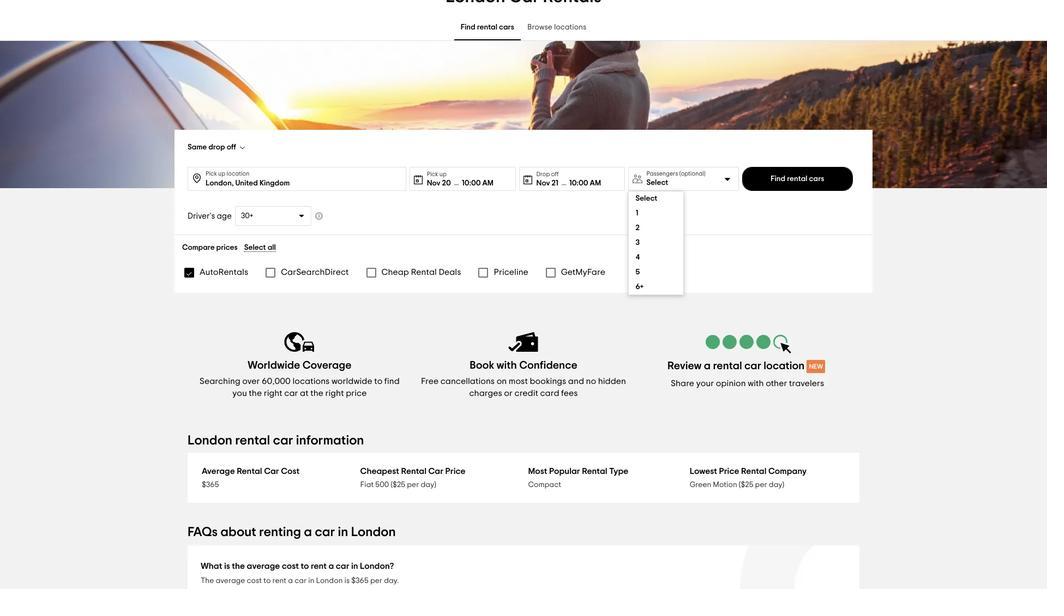 Task type: locate. For each thing, give the bounding box(es) containing it.
($25 down lowest price rental company on the right of page
[[739, 481, 754, 489]]

($25
[[391, 481, 405, 489], [739, 481, 754, 489]]

select for select all
[[244, 244, 266, 252]]

1 ($25 from the left
[[391, 481, 405, 489]]

a up the average cost to rent a car in london is $365 per day. at bottom left
[[329, 562, 334, 571]]

pick up location
[[206, 171, 249, 177]]

am for 21
[[590, 179, 601, 187]]

0 horizontal spatial nov
[[427, 179, 441, 187]]

1 right from the left
[[264, 389, 282, 398]]

off
[[227, 143, 236, 151], [551, 171, 559, 177]]

5
[[636, 268, 640, 276]]

1 horizontal spatial $365
[[352, 577, 369, 585]]

london up average
[[188, 434, 232, 447]]

over
[[242, 377, 260, 386]]

nov for nov 21
[[537, 179, 550, 187]]

1 pick from the left
[[206, 171, 217, 177]]

average
[[216, 577, 245, 585]]

location down same drop off
[[227, 171, 249, 177]]

cancellations
[[441, 377, 495, 386]]

0 horizontal spatial london
[[188, 434, 232, 447]]

cheapest
[[360, 467, 399, 476]]

at
[[300, 389, 309, 398]]

1 vertical spatial cars
[[809, 175, 825, 183]]

select up 1
[[636, 195, 658, 202]]

1 horizontal spatial find
[[771, 175, 786, 183]]

off up '21'
[[551, 171, 559, 177]]

0 horizontal spatial 10:00 am
[[462, 179, 494, 187]]

0 vertical spatial rent
[[311, 562, 327, 571]]

and
[[568, 377, 584, 386]]

10:00 right '21'
[[569, 179, 588, 187]]

1 horizontal spatial to
[[374, 377, 383, 386]]

prices
[[216, 244, 238, 252]]

0 horizontal spatial find
[[461, 24, 476, 31]]

1 horizontal spatial day)
[[769, 481, 785, 489]]

0 horizontal spatial location
[[227, 171, 249, 177]]

location up other
[[764, 361, 805, 371]]

2 am from the left
[[590, 179, 601, 187]]

car inside searching over 60,000 locations worldwide to find you the right car at the right price
[[284, 389, 298, 398]]

find rental cars
[[461, 24, 514, 31], [771, 175, 825, 183]]

with
[[497, 360, 517, 371], [748, 379, 764, 388]]

find inside button
[[771, 175, 786, 183]]

pick down same drop off
[[206, 171, 217, 177]]

2 the from the left
[[311, 389, 324, 398]]

rental inside button
[[787, 175, 808, 183]]

0 vertical spatial $365
[[202, 481, 219, 489]]

$365
[[202, 481, 219, 489], [352, 577, 369, 585]]

fiat
[[360, 481, 374, 489]]

fiat 500 ($25 per day)
[[360, 481, 436, 489]]

1 vertical spatial locations
[[293, 377, 330, 386]]

1 horizontal spatial find rental cars
[[771, 175, 825, 183]]

right down 60,000
[[264, 389, 282, 398]]

1 horizontal spatial nov
[[537, 179, 550, 187]]

1 vertical spatial find
[[771, 175, 786, 183]]

price
[[346, 389, 367, 398]]

1 10:00 am from the left
[[462, 179, 494, 187]]

0 vertical spatial find rental cars
[[461, 24, 514, 31]]

most
[[528, 467, 547, 476]]

car for price
[[429, 467, 444, 476]]

travelers
[[789, 379, 825, 388]]

0 vertical spatial off
[[227, 143, 236, 151]]

0 vertical spatial to
[[374, 377, 383, 386]]

rent right "cost to"
[[311, 562, 327, 571]]

rent
[[311, 562, 327, 571], [273, 577, 286, 585]]

0 horizontal spatial the
[[249, 389, 262, 398]]

0 horizontal spatial am
[[483, 179, 494, 187]]

($25 right 500
[[391, 481, 405, 489]]

is up average
[[224, 562, 230, 571]]

with down review a rental car location new
[[748, 379, 764, 388]]

1 horizontal spatial price
[[719, 467, 740, 476]]

pick for drop off
[[206, 171, 217, 177]]

searching
[[200, 377, 240, 386]]

london
[[188, 434, 232, 447], [351, 526, 396, 539], [316, 577, 343, 585]]

cheap rental deals
[[382, 268, 461, 277]]

per
[[407, 481, 419, 489], [755, 481, 767, 489], [370, 577, 382, 585]]

cost
[[281, 467, 300, 476]]

drop
[[209, 143, 225, 151]]

pick up nov 20
[[427, 171, 438, 177]]

1 vertical spatial find rental cars
[[771, 175, 825, 183]]

1 vertical spatial is
[[345, 577, 350, 585]]

City or Airport text field
[[206, 167, 401, 189]]

0 horizontal spatial is
[[224, 562, 230, 571]]

1 horizontal spatial location
[[764, 361, 805, 371]]

0 horizontal spatial day)
[[421, 481, 436, 489]]

locations inside searching over 60,000 locations worldwide to find you the right car at the right price
[[293, 377, 330, 386]]

cars
[[499, 24, 514, 31], [809, 175, 825, 183]]

$365 down average
[[202, 481, 219, 489]]

nov for nov 20
[[427, 179, 441, 187]]

london down what is the average cost to rent a car in london?
[[316, 577, 343, 585]]

2 vertical spatial select
[[244, 244, 266, 252]]

locations right browse
[[554, 24, 587, 31]]

10:00 for 21
[[569, 179, 588, 187]]

4
[[636, 254, 640, 261]]

autorentals
[[200, 268, 248, 277]]

driver's
[[188, 212, 215, 220]]

0 horizontal spatial car
[[264, 467, 279, 476]]

(optional)
[[680, 171, 706, 177]]

1 horizontal spatial per
[[407, 481, 419, 489]]

1 horizontal spatial off
[[551, 171, 559, 177]]

car left cost
[[264, 467, 279, 476]]

0 horizontal spatial 10:00
[[462, 179, 481, 187]]

1 horizontal spatial locations
[[554, 24, 587, 31]]

rental
[[477, 24, 498, 31], [787, 175, 808, 183], [713, 361, 742, 371], [235, 434, 270, 447]]

rental left deals
[[411, 268, 437, 277]]

1 10:00 from the left
[[462, 179, 481, 187]]

nov
[[427, 179, 441, 187], [537, 179, 550, 187]]

1 horizontal spatial cars
[[809, 175, 825, 183]]

0 vertical spatial find
[[461, 24, 476, 31]]

the right at
[[311, 389, 324, 398]]

2 vertical spatial in
[[308, 577, 314, 585]]

car left at
[[284, 389, 298, 398]]

per for green motion ($25 per day)
[[755, 481, 767, 489]]

0 horizontal spatial off
[[227, 143, 236, 151]]

rental up the green motion ($25 per day)
[[741, 467, 767, 476]]

0 vertical spatial select
[[647, 179, 668, 187]]

0 horizontal spatial $365
[[202, 481, 219, 489]]

cheap
[[382, 268, 409, 277]]

rent down "cost to"
[[273, 577, 286, 585]]

0 horizontal spatial pick
[[206, 171, 217, 177]]

to left find
[[374, 377, 383, 386]]

rental
[[411, 268, 437, 277], [237, 467, 262, 476], [401, 467, 427, 476], [582, 467, 608, 476], [741, 467, 767, 476]]

3
[[636, 239, 640, 247]]

1 horizontal spatial with
[[748, 379, 764, 388]]

2 up from the left
[[440, 171, 447, 177]]

car up what is the average cost to rent a car in london?
[[315, 526, 335, 539]]

right
[[264, 389, 282, 398], [325, 389, 344, 398]]

0 horizontal spatial right
[[264, 389, 282, 398]]

10:00 am for nov 21
[[569, 179, 601, 187]]

review
[[668, 361, 702, 371]]

london up london?
[[351, 526, 396, 539]]

nov down pick up
[[427, 179, 441, 187]]

1 day) from the left
[[421, 481, 436, 489]]

1 am from the left
[[483, 179, 494, 187]]

a up your
[[704, 361, 711, 371]]

0 horizontal spatial to
[[264, 577, 271, 585]]

most popular rental type
[[528, 467, 629, 476]]

green motion ($25 per day)
[[690, 481, 785, 489]]

faqs
[[188, 526, 218, 539]]

about
[[221, 526, 256, 539]]

1 horizontal spatial am
[[590, 179, 601, 187]]

0 horizontal spatial price
[[445, 467, 466, 476]]

up
[[218, 171, 225, 177], [440, 171, 447, 177]]

is left day.
[[345, 577, 350, 585]]

up for nov 21
[[440, 171, 447, 177]]

car up cost
[[273, 434, 293, 447]]

2 pick from the left
[[427, 171, 438, 177]]

1 horizontal spatial 10:00 am
[[569, 179, 601, 187]]

cost
[[247, 577, 262, 585]]

10:00 am right 20
[[462, 179, 494, 187]]

2 10:00 from the left
[[569, 179, 588, 187]]

in for london?
[[351, 562, 358, 571]]

a
[[704, 361, 711, 371], [304, 526, 312, 539], [329, 562, 334, 571], [288, 577, 293, 585]]

the average cost to rent a car in london is $365 per day.
[[201, 577, 399, 585]]

2 horizontal spatial london
[[351, 526, 396, 539]]

0 horizontal spatial locations
[[293, 377, 330, 386]]

car up fiat 500 ($25 per day) in the bottom of the page
[[429, 467, 444, 476]]

0 horizontal spatial ($25
[[391, 481, 405, 489]]

0 horizontal spatial with
[[497, 360, 517, 371]]

1 horizontal spatial london
[[316, 577, 343, 585]]

price
[[445, 467, 466, 476], [719, 467, 740, 476]]

right down worldwide on the bottom
[[325, 389, 344, 398]]

1 vertical spatial london
[[351, 526, 396, 539]]

with up on on the bottom of the page
[[497, 360, 517, 371]]

0 horizontal spatial in
[[308, 577, 314, 585]]

per down london?
[[370, 577, 382, 585]]

select left all
[[244, 244, 266, 252]]

rental for cheap
[[411, 268, 437, 277]]

free cancellations on most bookings and no hidden charges or credit card fees
[[421, 377, 626, 398]]

up down drop at the left top
[[218, 171, 225, 177]]

up for drop off
[[218, 171, 225, 177]]

1 car from the left
[[264, 467, 279, 476]]

the down over
[[249, 389, 262, 398]]

car for cost
[[264, 467, 279, 476]]

day) for green motion ($25 per day)
[[769, 481, 785, 489]]

per for fiat 500 ($25 per day)
[[407, 481, 419, 489]]

am for 20
[[483, 179, 494, 187]]

2 nov from the left
[[537, 179, 550, 187]]

10:00 am right '21'
[[569, 179, 601, 187]]

car
[[264, 467, 279, 476], [429, 467, 444, 476]]

am right '21'
[[590, 179, 601, 187]]

2 day) from the left
[[769, 481, 785, 489]]

nov down the drop
[[537, 179, 550, 187]]

2 10:00 am from the left
[[569, 179, 601, 187]]

1 horizontal spatial rent
[[311, 562, 327, 571]]

london?
[[360, 562, 394, 571]]

2 vertical spatial london
[[316, 577, 343, 585]]

1 vertical spatial in
[[351, 562, 358, 571]]

1 horizontal spatial car
[[429, 467, 444, 476]]

10:00 am
[[462, 179, 494, 187], [569, 179, 601, 187]]

car
[[745, 361, 762, 371], [284, 389, 298, 398], [273, 434, 293, 447], [315, 526, 335, 539], [336, 562, 349, 571], [295, 577, 307, 585]]

day) down cheapest rental car price
[[421, 481, 436, 489]]

10:00
[[462, 179, 481, 187], [569, 179, 588, 187]]

london rental car information
[[188, 434, 364, 447]]

select for select
[[636, 195, 658, 202]]

in
[[338, 526, 348, 539], [351, 562, 358, 571], [308, 577, 314, 585]]

1 nov from the left
[[427, 179, 441, 187]]

2 horizontal spatial per
[[755, 481, 767, 489]]

0 horizontal spatial rent
[[273, 577, 286, 585]]

1 vertical spatial with
[[748, 379, 764, 388]]

1 horizontal spatial up
[[440, 171, 447, 177]]

up up 20
[[440, 171, 447, 177]]

0 vertical spatial cars
[[499, 24, 514, 31]]

day) down company at the bottom right
[[769, 481, 785, 489]]

1 vertical spatial select
[[636, 195, 658, 202]]

1 horizontal spatial pick
[[427, 171, 438, 177]]

per down lowest price rental company on the right of page
[[755, 481, 767, 489]]

1 up from the left
[[218, 171, 225, 177]]

10:00 right 20
[[462, 179, 481, 187]]

locations
[[554, 24, 587, 31], [293, 377, 330, 386]]

rental right average
[[237, 467, 262, 476]]

off right drop at the left top
[[227, 143, 236, 151]]

rental up fiat 500 ($25 per day) in the bottom of the page
[[401, 467, 427, 476]]

select
[[647, 179, 668, 187], [636, 195, 658, 202], [244, 244, 266, 252]]

per down cheapest rental car price
[[407, 481, 419, 489]]

am right 20
[[483, 179, 494, 187]]

find
[[461, 24, 476, 31], [771, 175, 786, 183]]

2 ($25 from the left
[[739, 481, 754, 489]]

2 horizontal spatial in
[[351, 562, 358, 571]]

1 vertical spatial rent
[[273, 577, 286, 585]]

60,000
[[262, 377, 291, 386]]

2 car from the left
[[429, 467, 444, 476]]

0 horizontal spatial up
[[218, 171, 225, 177]]

select down passengers
[[647, 179, 668, 187]]

am
[[483, 179, 494, 187], [590, 179, 601, 187]]

to right cost
[[264, 577, 271, 585]]

10:00 for 20
[[462, 179, 481, 187]]

locations up at
[[293, 377, 330, 386]]

1 horizontal spatial right
[[325, 389, 344, 398]]

1 horizontal spatial 10:00
[[569, 179, 588, 187]]

1 horizontal spatial ($25
[[739, 481, 754, 489]]

$365 down london?
[[352, 577, 369, 585]]

0 vertical spatial locations
[[554, 24, 587, 31]]

6+
[[636, 283, 644, 291]]

21
[[552, 179, 559, 187]]

0 vertical spatial with
[[497, 360, 517, 371]]

0 vertical spatial london
[[188, 434, 232, 447]]

2
[[636, 224, 640, 232]]

1 horizontal spatial the
[[311, 389, 324, 398]]

1 horizontal spatial in
[[338, 526, 348, 539]]

day)
[[421, 481, 436, 489], [769, 481, 785, 489]]

0 horizontal spatial find rental cars
[[461, 24, 514, 31]]

find
[[385, 377, 400, 386]]



Task type: vqa. For each thing, say whether or not it's contained in the screenshot.
Driver's age
yes



Task type: describe. For each thing, give the bounding box(es) containing it.
browse locations
[[528, 24, 587, 31]]

new
[[809, 363, 823, 370]]

worldwide coverage
[[248, 360, 352, 371]]

0 vertical spatial location
[[227, 171, 249, 177]]

nov 21
[[537, 179, 559, 187]]

opinion
[[716, 379, 746, 388]]

a down "cost to"
[[288, 577, 293, 585]]

in for london
[[308, 577, 314, 585]]

compare
[[182, 244, 215, 252]]

passengers
[[647, 171, 678, 177]]

age
[[217, 212, 232, 220]]

cost to
[[282, 562, 309, 571]]

same
[[188, 143, 207, 151]]

0 horizontal spatial per
[[370, 577, 382, 585]]

30+
[[241, 212, 253, 220]]

coverage
[[303, 360, 352, 371]]

renting
[[259, 526, 301, 539]]

confidence
[[519, 360, 578, 371]]

what
[[201, 562, 222, 571]]

the
[[201, 577, 214, 585]]

browse
[[528, 24, 553, 31]]

car up share your opinion with other travelers
[[745, 361, 762, 371]]

car down what is the average cost to rent a car in london?
[[295, 577, 307, 585]]

nov 20
[[427, 179, 451, 187]]

charges
[[469, 389, 502, 398]]

share
[[671, 379, 695, 388]]

card
[[540, 389, 559, 398]]

driver's age
[[188, 212, 232, 220]]

day) for fiat 500 ($25 per day)
[[421, 481, 436, 489]]

drop
[[537, 171, 550, 177]]

no
[[586, 377, 596, 386]]

on
[[497, 377, 507, 386]]

lowest
[[690, 467, 717, 476]]

or
[[504, 389, 513, 398]]

rental for average
[[237, 467, 262, 476]]

1 2 3 4 5 6+
[[636, 209, 644, 291]]

credit
[[515, 389, 538, 398]]

fees
[[561, 389, 578, 398]]

other
[[766, 379, 787, 388]]

0 horizontal spatial cars
[[499, 24, 514, 31]]

carsearchdirect
[[281, 268, 349, 277]]

all
[[268, 244, 276, 252]]

to inside searching over 60,000 locations worldwide to find you the right car at the right price
[[374, 377, 383, 386]]

rent for cost to
[[311, 562, 327, 571]]

1 vertical spatial to
[[264, 577, 271, 585]]

share your opinion with other travelers
[[671, 379, 825, 388]]

pick up
[[427, 171, 447, 177]]

lowest price rental company
[[690, 467, 807, 476]]

getmyfare
[[561, 268, 606, 277]]

searching over 60,000 locations worldwide to find you the right car at the right price
[[200, 377, 400, 398]]

1 vertical spatial off
[[551, 171, 559, 177]]

1 vertical spatial $365
[[352, 577, 369, 585]]

($25 for motion
[[739, 481, 754, 489]]

cheapest rental car price
[[360, 467, 466, 476]]

the average
[[232, 562, 280, 571]]

select all
[[244, 244, 276, 252]]

2 right from the left
[[325, 389, 344, 398]]

compact
[[528, 481, 561, 489]]

deals
[[439, 268, 461, 277]]

information
[[296, 434, 364, 447]]

drop off
[[537, 171, 559, 177]]

average rental car cost
[[202, 467, 300, 476]]

a right renting
[[304, 526, 312, 539]]

0 vertical spatial is
[[224, 562, 230, 571]]

($25 for 500
[[391, 481, 405, 489]]

cars inside button
[[809, 175, 825, 183]]

pick for nov 21
[[427, 171, 438, 177]]

passengers (optional) select
[[647, 171, 706, 187]]

same drop off
[[188, 143, 236, 151]]

green
[[690, 481, 712, 489]]

what is the average cost to rent a car in london?
[[201, 562, 394, 571]]

10:00 am for nov 20
[[462, 179, 494, 187]]

you
[[233, 389, 247, 398]]

rental for cheapest
[[401, 467, 427, 476]]

day.
[[384, 577, 399, 585]]

faqs about renting a car in london
[[188, 526, 396, 539]]

hidden
[[598, 377, 626, 386]]

priceline
[[494, 268, 529, 277]]

most
[[509, 377, 528, 386]]

motion
[[713, 481, 737, 489]]

rent for to
[[273, 577, 286, 585]]

book with confidence
[[470, 360, 578, 371]]

1 horizontal spatial is
[[345, 577, 350, 585]]

1 price from the left
[[445, 467, 466, 476]]

1
[[636, 209, 638, 217]]

book
[[470, 360, 494, 371]]

bookings
[[530, 377, 566, 386]]

0 vertical spatial in
[[338, 526, 348, 539]]

popular
[[549, 467, 580, 476]]

free
[[421, 377, 439, 386]]

review a rental car location new
[[668, 361, 823, 371]]

company
[[769, 467, 807, 476]]

find rental cars inside button
[[771, 175, 825, 183]]

rental left type
[[582, 467, 608, 476]]

car left london?
[[336, 562, 349, 571]]

worldwide
[[248, 360, 300, 371]]

select inside passengers (optional) select
[[647, 179, 668, 187]]

2 price from the left
[[719, 467, 740, 476]]

compare prices
[[182, 244, 238, 252]]

20
[[442, 179, 451, 187]]

average
[[202, 467, 235, 476]]

1 the from the left
[[249, 389, 262, 398]]

worldwide
[[332, 377, 372, 386]]

find rental cars button
[[742, 167, 853, 191]]

1 vertical spatial location
[[764, 361, 805, 371]]

type
[[609, 467, 629, 476]]



